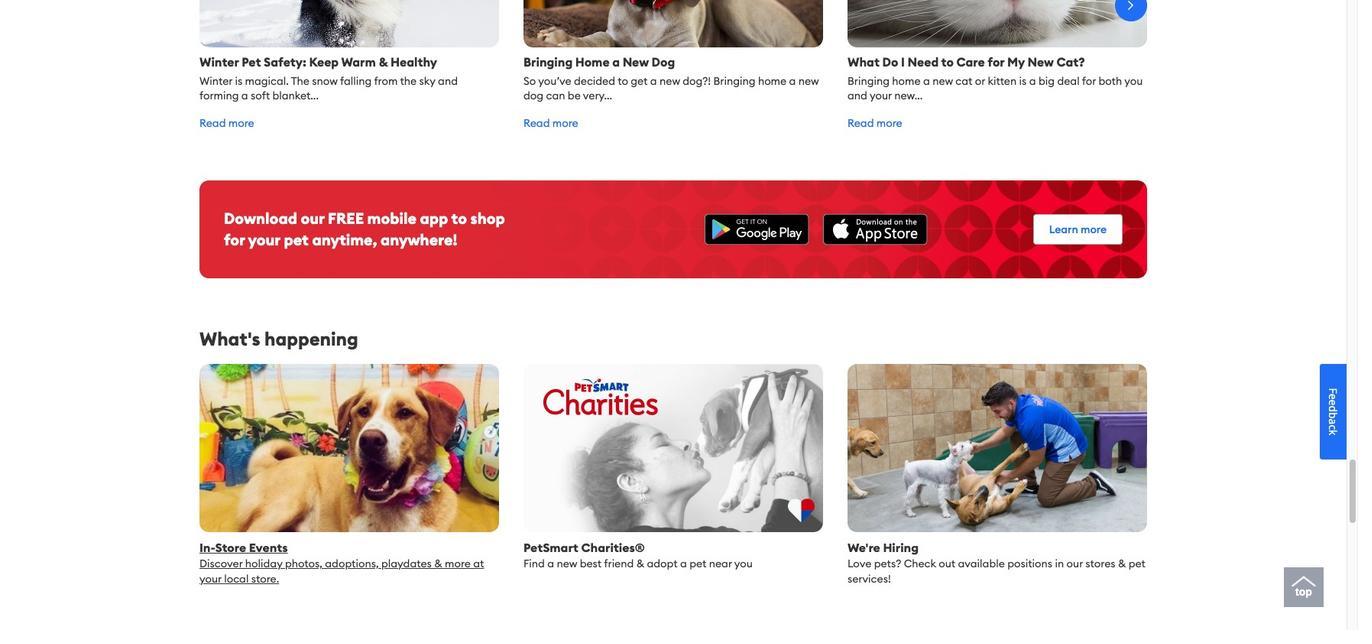 Task type: locate. For each thing, give the bounding box(es) containing it.
shop
[[471, 209, 505, 228]]

anytime,
[[312, 231, 377, 250]]

0 horizontal spatial is
[[235, 74, 243, 88]]

what do i need to care for my new cat? bringing home a new cat or kitten is a big deal for both you and your new...
[[848, 54, 1144, 103]]

our left "free"
[[301, 209, 325, 228]]

more for do
[[877, 117, 903, 130]]

you
[[1125, 74, 1144, 88], [735, 557, 753, 571]]

and down what
[[848, 89, 868, 103]]

happening
[[265, 328, 358, 351]]

2 is from the left
[[1020, 74, 1027, 88]]

1 vertical spatial and
[[848, 89, 868, 103]]

you inside what do i need to care for my new cat? bringing home a new cat or kitten is a big deal for both you and your new...
[[1125, 74, 1144, 88]]

read more
[[200, 117, 254, 130], [524, 117, 579, 130], [848, 117, 903, 130]]

0 horizontal spatial home
[[759, 74, 787, 88]]

download
[[224, 209, 297, 228]]

0 horizontal spatial you
[[735, 557, 753, 571]]

both
[[1099, 74, 1123, 88]]

2 horizontal spatial read more link
[[848, 117, 1148, 132]]

2 e from the top
[[1327, 400, 1341, 406]]

2 horizontal spatial read more
[[848, 117, 903, 130]]

0 horizontal spatial pet
[[284, 231, 309, 250]]

winter up forming
[[200, 74, 233, 88]]

1 home from the left
[[759, 74, 787, 88]]

and inside winter pet safety: keep warm & healthy winter is magical. the snow falling from the sky and forming a soft blanket...
[[438, 74, 458, 88]]

bringing up you've
[[524, 54, 573, 70]]

1 vertical spatial for
[[1083, 74, 1097, 88]]

read down dog
[[524, 117, 550, 130]]

home up new...
[[893, 74, 921, 88]]

anywhere!
[[381, 231, 458, 250]]

decided
[[574, 74, 616, 88]]

download our free mobile app to shop for your pet anytime, anywhere!
[[224, 209, 505, 250]]

learn
[[1050, 223, 1079, 237]]

1 read more from the left
[[200, 117, 254, 130]]

1 read from the left
[[200, 117, 226, 130]]

in-
[[200, 540, 215, 556]]

is down my
[[1020, 74, 1027, 88]]

1 vertical spatial to
[[618, 74, 629, 88]]

read more link down kitten
[[848, 117, 1148, 132]]

women kissing a puppy image
[[524, 364, 824, 533]]

top
[[1296, 586, 1313, 598]]

camp counselor playing with dogs at doggie day camp image
[[848, 364, 1148, 533]]

1 horizontal spatial our
[[1067, 557, 1084, 571]]

our right "in"
[[1067, 557, 1084, 571]]

what's
[[200, 328, 261, 351]]

more inside button
[[1081, 223, 1107, 237]]

2 new from the left
[[1028, 54, 1054, 70]]

keep
[[309, 54, 339, 70]]

1 horizontal spatial read
[[524, 117, 550, 130]]

more down be
[[553, 117, 579, 130]]

bringing down what
[[848, 74, 890, 88]]

more left at
[[445, 557, 471, 571]]

0 vertical spatial you
[[1125, 74, 1144, 88]]

discover
[[200, 557, 243, 571]]

new...
[[895, 89, 923, 103]]

read
[[200, 117, 226, 130], [524, 117, 550, 130], [848, 117, 874, 130]]

playdates
[[382, 557, 432, 571]]

for down the download
[[224, 231, 245, 250]]

learn more
[[1050, 223, 1107, 237]]

you right 'near' at the right of the page
[[735, 557, 753, 571]]

read more down new...
[[848, 117, 903, 130]]

winter
[[200, 54, 239, 70], [200, 74, 233, 88]]

mobile
[[368, 209, 417, 228]]

e
[[1327, 394, 1341, 400], [1327, 400, 1341, 406]]

need
[[908, 54, 939, 70]]

charities®
[[582, 540, 645, 556]]

to left care
[[942, 54, 954, 70]]

for up kitten
[[988, 54, 1005, 70]]

read more for bringing
[[524, 117, 579, 130]]

photos,
[[285, 557, 323, 571]]

and
[[438, 74, 458, 88], [848, 89, 868, 103]]

very...
[[583, 89, 613, 103]]

new
[[623, 54, 649, 70], [1028, 54, 1054, 70]]

your
[[870, 89, 892, 103], [248, 231, 281, 250], [200, 572, 222, 586]]

e down f
[[1327, 400, 1341, 406]]

to
[[942, 54, 954, 70], [618, 74, 629, 88], [452, 209, 467, 228]]

1 horizontal spatial and
[[848, 89, 868, 103]]

0 horizontal spatial to
[[452, 209, 467, 228]]

2 read more from the left
[[524, 117, 579, 130]]

best
[[580, 557, 602, 571]]

3 read from the left
[[848, 117, 874, 130]]

is
[[235, 74, 243, 88], [1020, 74, 1027, 88]]

your left new...
[[870, 89, 892, 103]]

new up 'big'
[[1028, 54, 1054, 70]]

1 horizontal spatial for
[[988, 54, 1005, 70]]

read more down forming
[[200, 117, 254, 130]]

& up from
[[379, 54, 388, 70]]

blanket...
[[273, 89, 319, 103]]

home
[[759, 74, 787, 88], [893, 74, 921, 88]]

0 horizontal spatial for
[[224, 231, 245, 250]]

more
[[229, 117, 254, 130], [553, 117, 579, 130], [877, 117, 903, 130], [1081, 223, 1107, 237], [445, 557, 471, 571]]

home inside what do i need to care for my new cat? bringing home a new cat or kitten is a big deal for both you and your new...
[[893, 74, 921, 88]]

a inside winter pet safety: keep warm & healthy winter is magical. the snow falling from the sky and forming a soft blanket...
[[242, 89, 248, 103]]

home right the dog?!
[[759, 74, 787, 88]]

0 horizontal spatial read
[[200, 117, 226, 130]]

for right deal
[[1083, 74, 1097, 88]]

1 horizontal spatial pet
[[690, 557, 707, 571]]

2 horizontal spatial read
[[848, 117, 874, 130]]

bringing
[[524, 54, 573, 70], [714, 74, 756, 88], [848, 74, 890, 88]]

big
[[1039, 74, 1055, 88]]

3 read more link from the left
[[848, 117, 1148, 132]]

0 vertical spatial to
[[942, 54, 954, 70]]

you inside petsmart charities® find a new best friend & adopt a pet near you
[[735, 557, 753, 571]]

we're hiring love pets? check out available positions in our stores & pet services!
[[848, 540, 1146, 586]]

warm
[[341, 54, 376, 70]]

2 vertical spatial for
[[224, 231, 245, 250]]

cat?
[[1057, 54, 1086, 70]]

available
[[959, 557, 1006, 571]]

winter left pet
[[200, 54, 239, 70]]

1 horizontal spatial to
[[618, 74, 629, 88]]

0 horizontal spatial read more link
[[200, 117, 499, 132]]

check
[[904, 557, 937, 571]]

your down the download
[[248, 231, 281, 250]]

2 vertical spatial your
[[200, 572, 222, 586]]

1 vertical spatial winter
[[200, 74, 233, 88]]

read more for what
[[848, 117, 903, 130]]

read more down can
[[524, 117, 579, 130]]

positions
[[1008, 557, 1053, 571]]

2 read from the left
[[524, 117, 550, 130]]

your down discover
[[200, 572, 222, 586]]

home
[[576, 54, 610, 70]]

new inside what do i need to care for my new cat? bringing home a new cat or kitten is a big deal for both you and your new...
[[933, 74, 954, 88]]

chevron right image
[[1124, 0, 1139, 13]]

bringing right the dog?!
[[714, 74, 756, 88]]

what's happening
[[200, 328, 358, 351]]

is down pet
[[235, 74, 243, 88]]

2 horizontal spatial pet
[[1129, 557, 1146, 571]]

1 read more link from the left
[[200, 117, 499, 132]]

services!
[[848, 572, 891, 586]]

more for pet
[[229, 117, 254, 130]]

1 horizontal spatial you
[[1125, 74, 1144, 88]]

sky
[[419, 74, 436, 88]]

you've
[[539, 74, 572, 88]]

2 vertical spatial to
[[452, 209, 467, 228]]

magical.
[[245, 74, 289, 88]]

1 winter from the top
[[200, 54, 239, 70]]

2 home from the left
[[893, 74, 921, 88]]

read for winter
[[200, 117, 226, 130]]

pet right stores
[[1129, 557, 1146, 571]]

0 horizontal spatial and
[[438, 74, 458, 88]]

2 horizontal spatial your
[[870, 89, 892, 103]]

new inside bringing home a new dog so you've decided to get a new dog?! bringing home a new dog can be very...
[[623, 54, 649, 70]]

our
[[301, 209, 325, 228], [1067, 557, 1084, 571]]

0 vertical spatial winter
[[200, 54, 239, 70]]

0 horizontal spatial your
[[200, 572, 222, 586]]

a inside button
[[1327, 419, 1341, 425]]

pet down the download
[[284, 231, 309, 250]]

0 vertical spatial and
[[438, 74, 458, 88]]

1 vertical spatial our
[[1067, 557, 1084, 571]]

3 read more from the left
[[848, 117, 903, 130]]

read more link down bringing home a new dog so you've decided to get a new dog?! bringing home a new dog can be very... at top
[[524, 117, 824, 132]]

& right stores
[[1119, 557, 1127, 571]]

0 horizontal spatial read more
[[200, 117, 254, 130]]

to left get
[[618, 74, 629, 88]]

2 read more link from the left
[[524, 117, 824, 132]]

pet left 'near' at the right of the page
[[690, 557, 707, 571]]

is inside what do i need to care for my new cat? bringing home a new cat or kitten is a big deal for both you and your new...
[[1020, 74, 1027, 88]]

1 horizontal spatial new
[[1028, 54, 1054, 70]]

& inside in-store events discover holiday photos, adoptions, playdates & more at your local store.
[[435, 557, 443, 571]]

read down what
[[848, 117, 874, 130]]

1 horizontal spatial your
[[248, 231, 281, 250]]

1 horizontal spatial home
[[893, 74, 921, 88]]

0 horizontal spatial our
[[301, 209, 325, 228]]

1 vertical spatial your
[[248, 231, 281, 250]]

new up get
[[623, 54, 649, 70]]

bringing inside what do i need to care for my new cat? bringing home a new cat or kitten is a big deal for both you and your new...
[[848, 74, 890, 88]]

1 vertical spatial you
[[735, 557, 753, 571]]

c
[[1327, 425, 1341, 430]]

0 vertical spatial your
[[870, 89, 892, 103]]

1 horizontal spatial read more
[[524, 117, 579, 130]]

you right both
[[1125, 74, 1144, 88]]

dog sitting on the floor surrounded by beach party decor image
[[200, 364, 499, 533]]

1 new from the left
[[623, 54, 649, 70]]

1 horizontal spatial read more link
[[524, 117, 824, 132]]

new
[[660, 74, 680, 88], [799, 74, 819, 88], [933, 74, 954, 88], [557, 557, 578, 571]]

to right app
[[452, 209, 467, 228]]

and right sky
[[438, 74, 458, 88]]

read down forming
[[200, 117, 226, 130]]

new inside petsmart charities® find a new best friend & adopt a pet near you
[[557, 557, 578, 571]]

read more link down falling
[[200, 117, 499, 132]]

0 horizontal spatial new
[[623, 54, 649, 70]]

& right "friend"
[[637, 557, 645, 571]]

deal
[[1058, 74, 1080, 88]]

1 horizontal spatial is
[[1020, 74, 1027, 88]]

0 horizontal spatial bringing
[[524, 54, 573, 70]]

0 vertical spatial for
[[988, 54, 1005, 70]]

2 horizontal spatial to
[[942, 54, 954, 70]]

2 horizontal spatial bringing
[[848, 74, 890, 88]]

e up d
[[1327, 394, 1341, 400]]

local
[[224, 572, 249, 586]]

0 vertical spatial our
[[301, 209, 325, 228]]

more down "soft"
[[229, 117, 254, 130]]

more down new...
[[877, 117, 903, 130]]

read more link
[[200, 117, 499, 132], [524, 117, 824, 132], [848, 117, 1148, 132]]

more right learn
[[1081, 223, 1107, 237]]

adopt
[[647, 557, 678, 571]]

1 is from the left
[[235, 74, 243, 88]]

& right playdates
[[435, 557, 443, 571]]



Task type: vqa. For each thing, say whether or not it's contained in the screenshot.
"DOG" in the milk-bone gravybones dog treat all ages - chicken, beef, liver, bacon $3.99 $6.99
no



Task type: describe. For each thing, give the bounding box(es) containing it.
falling
[[340, 74, 372, 88]]

your inside what do i need to care for my new cat? bringing home a new cat or kitten is a big deal for both you and your new...
[[870, 89, 892, 103]]

friend
[[604, 557, 634, 571]]

can
[[546, 89, 565, 103]]

get
[[631, 74, 648, 88]]

free
[[328, 209, 364, 228]]

& inside winter pet safety: keep warm & healthy winter is magical. the snow falling from the sky and forming a soft blanket...
[[379, 54, 388, 70]]

love
[[848, 557, 872, 571]]

k
[[1327, 430, 1341, 435]]

cat
[[956, 74, 973, 88]]

do
[[883, 54, 899, 70]]

pet inside download our free mobile app to shop for your pet anytime, anywhere!
[[284, 231, 309, 250]]

f
[[1327, 388, 1341, 394]]

forming
[[200, 89, 239, 103]]

pet inside petsmart charities® find a new best friend & adopt a pet near you
[[690, 557, 707, 571]]

download at the app store button & get it on google play button image
[[200, 181, 1148, 279]]

your inside download our free mobile app to shop for your pet anytime, anywhere!
[[248, 231, 281, 250]]

1 e from the top
[[1327, 394, 1341, 400]]

holiday
[[245, 557, 283, 571]]

be
[[568, 89, 581, 103]]

to inside download our free mobile app to shop for your pet anytime, anywhere!
[[452, 209, 467, 228]]

your inside in-store events discover holiday photos, adoptions, playdates & more at your local store.
[[200, 572, 222, 586]]

f e e d b a c k button
[[1321, 364, 1347, 459]]

store.
[[251, 572, 279, 586]]

more inside in-store events discover holiday photos, adoptions, playdates & more at your local store.
[[445, 557, 471, 571]]

2 horizontal spatial for
[[1083, 74, 1097, 88]]

petsmart charities® find a new best friend & adopt a pet near you
[[524, 540, 753, 571]]

dog
[[652, 54, 675, 70]]

read more link for dog
[[524, 117, 824, 132]]

we're
[[848, 540, 881, 556]]

1 horizontal spatial bringing
[[714, 74, 756, 88]]

read more for winter
[[200, 117, 254, 130]]

read for what
[[848, 117, 874, 130]]

find
[[524, 557, 545, 571]]

from
[[374, 74, 398, 88]]

snow
[[312, 74, 338, 88]]

app
[[420, 209, 448, 228]]

hiring
[[884, 540, 919, 556]]

or
[[976, 74, 986, 88]]

store
[[215, 540, 246, 556]]

f e e d b a c k
[[1327, 388, 1341, 435]]

near
[[709, 557, 732, 571]]

healthy
[[391, 54, 437, 70]]

the
[[400, 74, 417, 88]]

& inside petsmart charities® find a new best friend & adopt a pet near you
[[637, 557, 645, 571]]

home inside bringing home a new dog so you've decided to get a new dog?! bringing home a new dog can be very...
[[759, 74, 787, 88]]

b
[[1327, 412, 1341, 419]]

and inside what do i need to care for my new cat? bringing home a new cat or kitten is a big deal for both you and your new...
[[848, 89, 868, 103]]

at
[[474, 557, 484, 571]]

soft
[[251, 89, 270, 103]]

kitten
[[988, 74, 1017, 88]]

the
[[291, 74, 310, 88]]

2 winter from the top
[[200, 74, 233, 88]]

events
[[249, 540, 288, 556]]

read more link for to
[[848, 117, 1148, 132]]

to inside bringing home a new dog so you've decided to get a new dog?! bringing home a new dog can be very...
[[618, 74, 629, 88]]

learn more button
[[1034, 214, 1123, 245]]

i
[[902, 54, 905, 70]]

what
[[848, 54, 880, 70]]

out
[[939, 557, 956, 571]]

back to top image
[[1292, 570, 1317, 594]]

pet inside we're hiring love pets? check out available positions in our stores & pet services!
[[1129, 557, 1146, 571]]

care
[[957, 54, 986, 70]]

dog
[[524, 89, 544, 103]]

our inside we're hiring love pets? check out available positions in our stores & pet services!
[[1067, 557, 1084, 571]]

my
[[1008, 54, 1025, 70]]

for inside download our free mobile app to shop for your pet anytime, anywhere!
[[224, 231, 245, 250]]

petsmart
[[524, 540, 579, 556]]

pet
[[242, 54, 261, 70]]

stores
[[1086, 557, 1116, 571]]

bringing home a new dog so you've decided to get a new dog?! bringing home a new dog can be very...
[[524, 54, 819, 103]]

adoptions,
[[325, 557, 379, 571]]

dog?!
[[683, 74, 711, 88]]

d
[[1327, 406, 1341, 412]]

new inside what do i need to care for my new cat? bringing home a new cat or kitten is a big deal for both you and your new...
[[1028, 54, 1054, 70]]

in
[[1056, 557, 1065, 571]]

safety:
[[264, 54, 307, 70]]

winter pet safety: keep warm & healthy winter is magical. the snow falling from the sky and forming a soft blanket...
[[200, 54, 458, 103]]

read for bringing
[[524, 117, 550, 130]]

in-store events discover holiday photos, adoptions, playdates & more at your local store.
[[200, 540, 484, 586]]

& inside we're hiring love pets? check out available positions in our stores & pet services!
[[1119, 557, 1127, 571]]

read more link for warm
[[200, 117, 499, 132]]

pets?
[[875, 557, 902, 571]]

to inside what do i need to care for my new cat? bringing home a new cat or kitten is a big deal for both you and your new...
[[942, 54, 954, 70]]

so
[[524, 74, 536, 88]]

more for home
[[553, 117, 579, 130]]

is inside winter pet safety: keep warm & healthy winter is magical. the snow falling from the sky and forming a soft blanket...
[[235, 74, 243, 88]]

our inside download our free mobile app to shop for your pet anytime, anywhere!
[[301, 209, 325, 228]]



